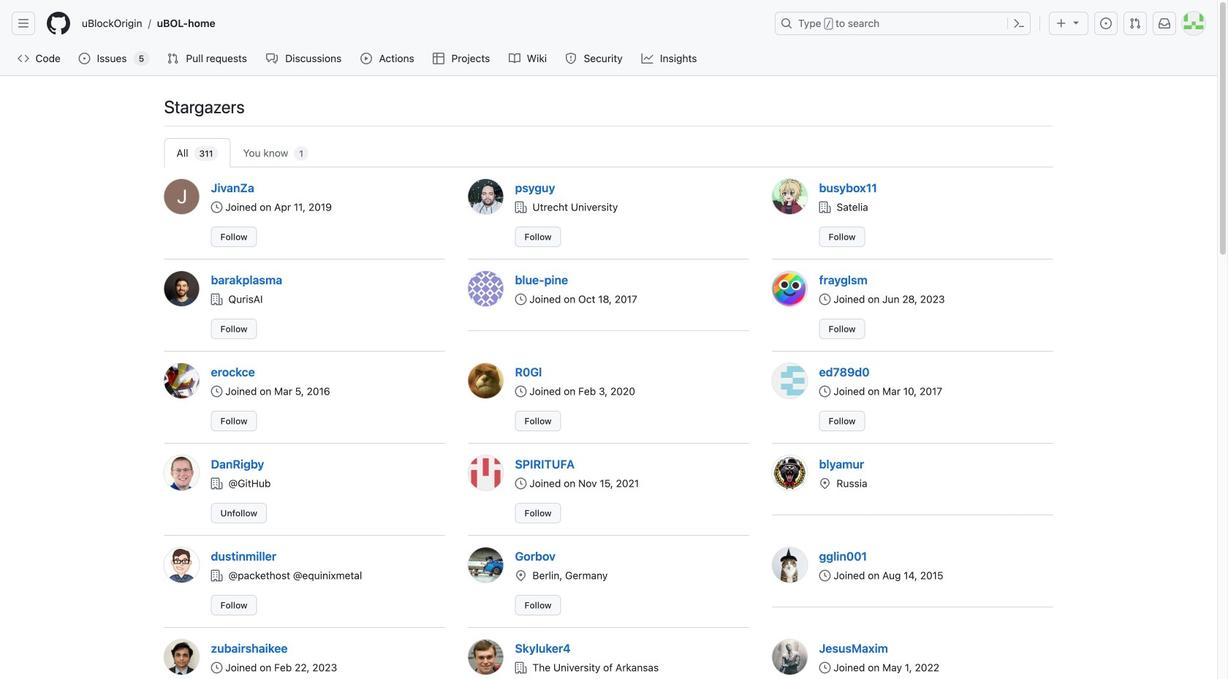 Task type: vqa. For each thing, say whether or not it's contained in the screenshot.
"open column options" icon
no



Task type: describe. For each thing, give the bounding box(es) containing it.
clock image for follow ed789d0 submit at the right bottom
[[820, 386, 831, 398]]

issue opened image for git pull request image
[[79, 53, 90, 64]]

Follow busybox11 submit
[[820, 227, 866, 247]]

@psyguy image
[[469, 179, 504, 214]]

organization image for @psyguy image
[[515, 202, 527, 213]]

book image
[[509, 53, 521, 64]]

play image
[[361, 53, 372, 64]]

organization image for @barakplasma image
[[211, 294, 223, 305]]

clock image for @r0gl icon
[[515, 386, 527, 398]]

Follow SPIRITUFA submit
[[515, 503, 562, 524]]

organization image for follow busybox11 submit
[[820, 202, 831, 213]]

clock image for follow spiritufa submit
[[515, 478, 527, 490]]

clock image right @jesusmaxim image
[[820, 662, 831, 674]]

@spiritufa image
[[469, 456, 504, 491]]

Unfollow DanRigby submit
[[211, 503, 267, 524]]

@dustinmiller image
[[164, 548, 199, 583]]

clock image for follow erockce submit
[[211, 386, 223, 398]]

organization image right @skyluker4 "icon"
[[515, 662, 527, 674]]

@skyluker4 image
[[469, 640, 504, 675]]

code image
[[18, 53, 29, 64]]

@gglin001 image
[[773, 548, 808, 583]]

organization image for follow dustinmiller submit
[[211, 570, 223, 582]]

organization image for unfollow danrigby submit
[[211, 478, 223, 490]]

@r0gl image
[[469, 364, 504, 399]]

git pull request image
[[167, 53, 179, 64]]

Follow frayglsm submit
[[820, 319, 866, 339]]

comment discussion image
[[266, 53, 278, 64]]

homepage image
[[47, 12, 70, 35]]

command palette image
[[1014, 18, 1026, 29]]

@ed789d0 image
[[773, 364, 808, 399]]

shield image
[[565, 53, 577, 64]]

@jivanza image
[[164, 179, 199, 214]]

Follow barakplasma submit
[[211, 319, 257, 339]]

issue opened image for git pull request icon at the right
[[1101, 18, 1113, 29]]

Follow Gorbov submit
[[515, 595, 562, 616]]

Follow JivanZa submit
[[211, 227, 257, 247]]

clock image for @blue pine icon in the left top of the page
[[515, 294, 527, 305]]



Task type: locate. For each thing, give the bounding box(es) containing it.
location image up follow gorbov submit
[[515, 570, 527, 582]]

clock image up 'follow jivanza' submit
[[211, 202, 223, 213]]

clock image up follow erockce submit
[[211, 386, 223, 398]]

clock image right @zubairshaikee icon
[[211, 662, 223, 674]]

0 vertical spatial location image
[[820, 478, 831, 490]]

0 vertical spatial organization image
[[515, 202, 527, 213]]

location image for @gorbov image
[[515, 570, 527, 582]]

list
[[76, 12, 767, 35]]

location image
[[820, 478, 831, 490], [515, 570, 527, 582]]

1 horizontal spatial organization image
[[515, 202, 527, 213]]

1 vertical spatial issue opened image
[[79, 53, 90, 64]]

0 vertical spatial issue opened image
[[1101, 18, 1113, 29]]

issue opened image left git pull request icon at the right
[[1101, 18, 1113, 29]]

organization image right the @danrigby image
[[211, 478, 223, 490]]

organization image up follow busybox11 submit
[[820, 202, 831, 213]]

clock image up follow frayglsm submit
[[820, 294, 831, 305]]

@frayglsm image
[[773, 271, 808, 306]]

@jesusmaxim image
[[773, 640, 808, 675]]

organization image
[[820, 202, 831, 213], [211, 478, 223, 490], [211, 570, 223, 582], [515, 662, 527, 674]]

clock image up follow ed789d0 submit at the right bottom
[[820, 386, 831, 398]]

clock image up follow spiritufa submit
[[515, 478, 527, 490]]

1 vertical spatial organization image
[[211, 294, 223, 305]]

@zubairshaikee image
[[164, 640, 199, 675]]

0 horizontal spatial location image
[[515, 570, 527, 582]]

location image for @blyamur icon
[[820, 478, 831, 490]]

@blue pine image
[[469, 271, 504, 306]]

organization image up the follow psyguy submit
[[515, 202, 527, 213]]

organization image up follow barakplasma submit
[[211, 294, 223, 305]]

@blyamur image
[[773, 456, 808, 491]]

triangle down image
[[1071, 16, 1083, 28]]

graph image
[[642, 53, 653, 64]]

Follow psyguy submit
[[515, 227, 562, 247]]

clock image right @gglin001 icon
[[820, 570, 831, 582]]

Follow erockce submit
[[211, 411, 257, 432]]

Follow ed789d0 submit
[[820, 411, 866, 432]]

clock image up follow r0gl submit
[[515, 386, 527, 398]]

stargazers element
[[164, 138, 1054, 168]]

@danrigby image
[[164, 456, 199, 491]]

Follow dustinmiller submit
[[211, 595, 257, 616]]

plus image
[[1056, 18, 1068, 29]]

issue opened image right code icon
[[79, 53, 90, 64]]

@erockce image
[[164, 364, 199, 399]]

0 horizontal spatial organization image
[[211, 294, 223, 305]]

@busybox11 image
[[773, 179, 808, 214]]

clock image for 'follow jivanza' submit
[[211, 202, 223, 213]]

Follow R0Gl submit
[[515, 411, 562, 432]]

git pull request image
[[1130, 18, 1142, 29]]

clock image
[[211, 202, 223, 213], [211, 386, 223, 398], [820, 386, 831, 398], [515, 478, 527, 490], [211, 662, 223, 674], [820, 662, 831, 674]]

clock image right @blue pine icon in the left top of the page
[[515, 294, 527, 305]]

organization image
[[515, 202, 527, 213], [211, 294, 223, 305]]

1 horizontal spatial issue opened image
[[1101, 18, 1113, 29]]

clock image
[[515, 294, 527, 305], [820, 294, 831, 305], [515, 386, 527, 398], [820, 570, 831, 582]]

1 vertical spatial location image
[[515, 570, 527, 582]]

clock image for @frayglsm icon
[[820, 294, 831, 305]]

clock image for @gglin001 icon
[[820, 570, 831, 582]]

@barakplasma image
[[164, 271, 199, 306]]

table image
[[433, 53, 445, 64]]

organization image up follow dustinmiller submit
[[211, 570, 223, 582]]

0 horizontal spatial issue opened image
[[79, 53, 90, 64]]

issue opened image
[[1101, 18, 1113, 29], [79, 53, 90, 64]]

location image right @blyamur icon
[[820, 478, 831, 490]]

@gorbov image
[[469, 548, 504, 583]]

notifications image
[[1159, 18, 1171, 29]]

1 horizontal spatial location image
[[820, 478, 831, 490]]



